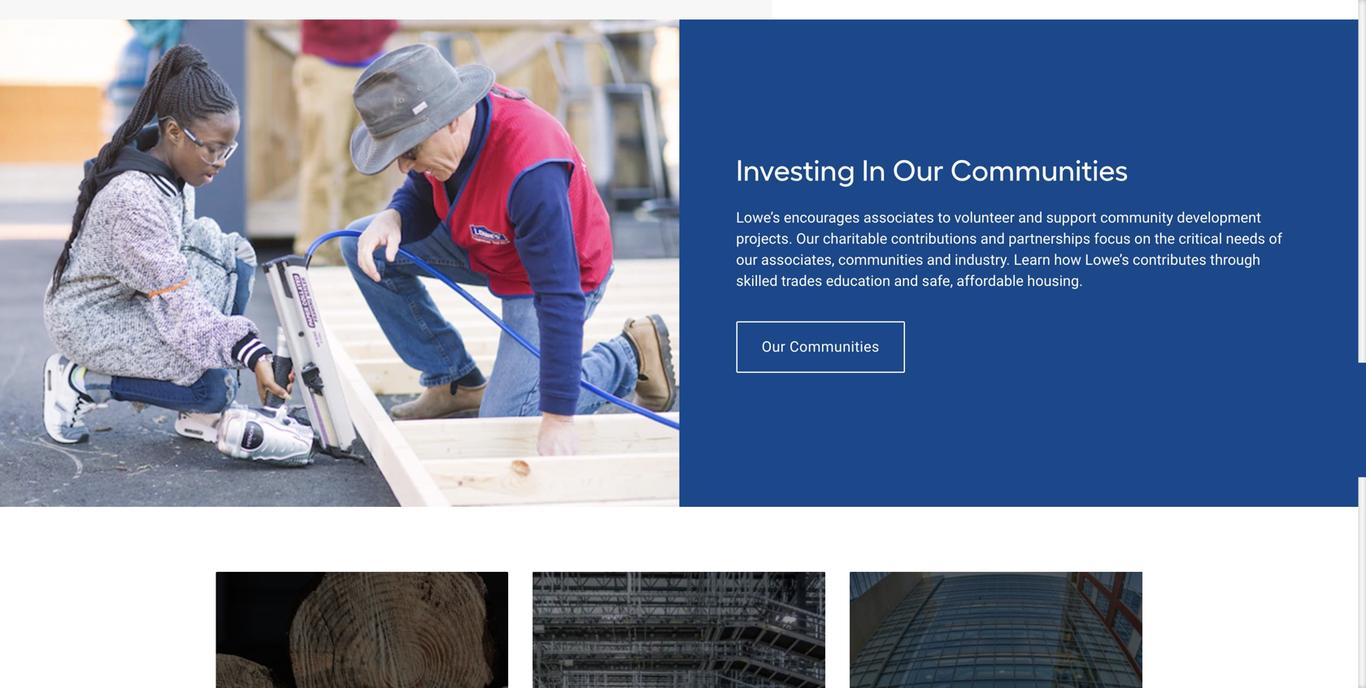 Task type: describe. For each thing, give the bounding box(es) containing it.
affordable
[[957, 266, 1024, 283]]

trades
[[781, 266, 822, 283]]

the
[[1155, 224, 1175, 241]]

community
[[1100, 203, 1173, 220]]

and left safe,
[[894, 266, 918, 283]]

0 vertical spatial lowe's
[[736, 203, 780, 220]]

critical
[[1179, 224, 1222, 241]]

development
[[1177, 203, 1261, 220]]

industry.
[[955, 245, 1010, 262]]

how
[[1054, 245, 1082, 262]]

our communities link
[[736, 315, 905, 367]]

our inside lowe's encourages associates to volunteer and support community development projects. our charitable contributions and partnerships focus on the critical needs of our associates, communities and industry. learn how lowe's contributes through skilled trades education and safe, affordable housing.
[[796, 224, 819, 241]]

investing
[[736, 147, 855, 182]]

investing in our communities
[[736, 147, 1128, 182]]

through
[[1210, 245, 1261, 262]]

contributes
[[1133, 245, 1207, 262]]

1 horizontal spatial lowe's
[[1085, 245, 1129, 262]]

education
[[826, 266, 890, 283]]

our
[[736, 245, 758, 262]]



Task type: vqa. For each thing, say whether or not it's contained in the screenshot.
the bottommost for
no



Task type: locate. For each thing, give the bounding box(es) containing it.
1 vertical spatial lowe's
[[1085, 245, 1129, 262]]

0 horizontal spatial lowe's
[[736, 203, 780, 220]]

lowe's
[[736, 203, 780, 220], [1085, 245, 1129, 262]]

communities
[[951, 147, 1128, 182], [790, 332, 880, 349]]

and
[[1018, 203, 1043, 220], [981, 224, 1005, 241], [927, 245, 951, 262], [894, 266, 918, 283]]

skilled
[[736, 266, 778, 283]]

safe,
[[922, 266, 953, 283]]

our
[[893, 147, 944, 182], [796, 224, 819, 241], [762, 332, 786, 349]]

lowe's encourages associates to volunteer and support community development projects. our charitable contributions and partnerships focus on the critical needs of our associates, communities and industry. learn how lowe's contributes through skilled trades education and safe, affordable housing.
[[736, 203, 1282, 283]]

0 horizontal spatial communities
[[790, 332, 880, 349]]

needs
[[1226, 224, 1265, 241]]

1 vertical spatial communities
[[790, 332, 880, 349]]

communities down education
[[790, 332, 880, 349]]

learn
[[1014, 245, 1050, 262]]

volunteer
[[954, 203, 1015, 220]]

and down "volunteer"
[[981, 224, 1005, 241]]

1 vertical spatial our
[[796, 224, 819, 241]]

to
[[938, 203, 951, 220]]

communities up support
[[951, 147, 1128, 182]]

charitable
[[823, 224, 887, 241]]

in
[[862, 147, 886, 182]]

our right "in"
[[893, 147, 944, 182]]

encourages
[[784, 203, 860, 220]]

housing.
[[1027, 266, 1083, 283]]

focus
[[1094, 224, 1131, 241]]

1 horizontal spatial our
[[796, 224, 819, 241]]

partnerships
[[1009, 224, 1091, 241]]

associates,
[[761, 245, 835, 262]]

our communities
[[762, 332, 880, 349]]

2 horizontal spatial our
[[893, 147, 944, 182]]

lowe's down focus
[[1085, 245, 1129, 262]]

support
[[1046, 203, 1097, 220]]

on
[[1134, 224, 1151, 241]]

associates
[[864, 203, 934, 220]]

0 horizontal spatial our
[[762, 332, 786, 349]]

0 vertical spatial our
[[893, 147, 944, 182]]

our up associates,
[[796, 224, 819, 241]]

our down the skilled
[[762, 332, 786, 349]]

0 vertical spatial communities
[[951, 147, 1128, 182]]

and up partnerships
[[1018, 203, 1043, 220]]

2 vertical spatial our
[[762, 332, 786, 349]]

1 horizontal spatial communities
[[951, 147, 1128, 182]]

communities
[[838, 245, 923, 262]]

contributions
[[891, 224, 977, 241]]

and up safe,
[[927, 245, 951, 262]]

of
[[1269, 224, 1282, 241]]

lowe's up projects.
[[736, 203, 780, 220]]

projects.
[[736, 224, 793, 241]]



